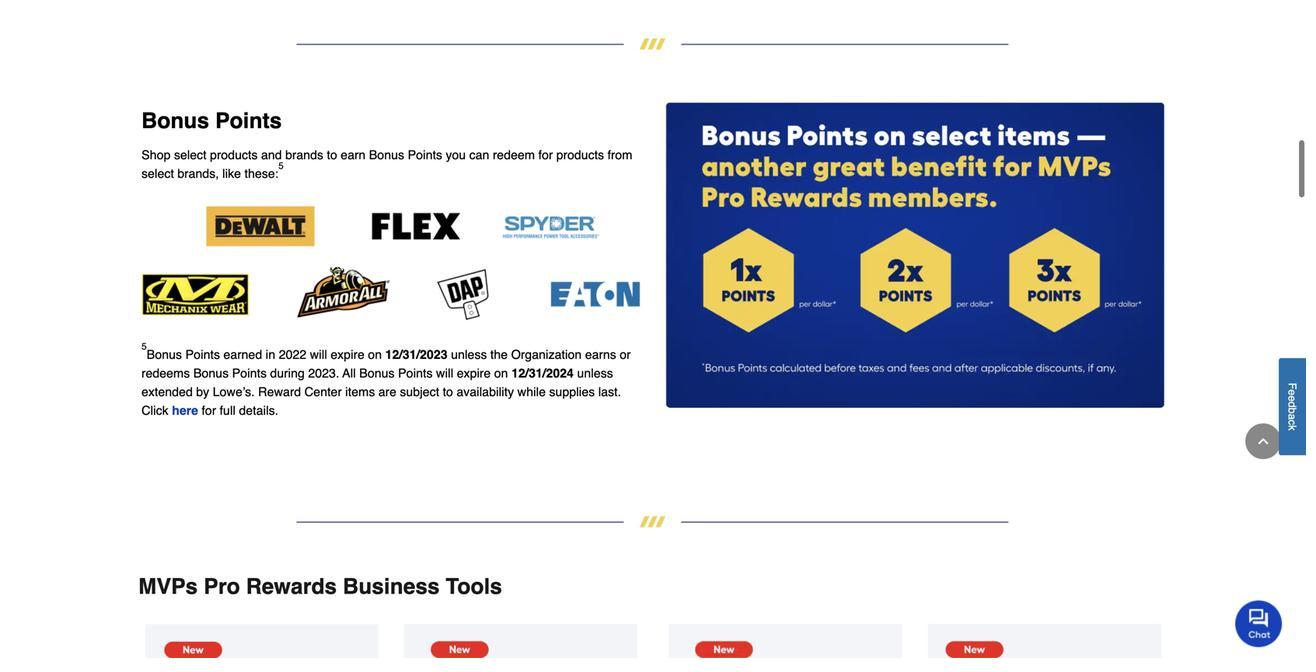 Task type: describe. For each thing, give the bounding box(es) containing it.
or
[[620, 348, 631, 362]]

a
[[1287, 414, 1299, 420]]

scroll to top element
[[1246, 424, 1282, 460]]

business
[[343, 575, 440, 600]]

bonus inside 5 bonus points earned in 2022 will expire on 12/31/2023
[[147, 348, 182, 362]]

tools
[[446, 575, 502, 600]]

d
[[1287, 402, 1299, 408]]

supplies
[[549, 385, 595, 399]]

redeems
[[142, 366, 190, 381]]

unless the organization earns or redeems bonus points during 2023. all bonus points will expire on
[[142, 348, 631, 381]]

0 horizontal spatial for
[[202, 404, 216, 418]]

0 vertical spatial select
[[174, 148, 207, 162]]

brands,
[[178, 167, 219, 181]]

lowe's.
[[213, 385, 255, 399]]

for inside shop select products and brands to earn bonus points you can redeem for products from select brands, like these:
[[539, 148, 553, 162]]

1 e from the top
[[1287, 390, 1299, 396]]

2 e from the top
[[1287, 396, 1299, 402]]

availability
[[457, 385, 514, 399]]

mvps pro rewards business tools
[[138, 575, 502, 600]]

5 bonus points earned in 2022 will expire on 12/31/2023
[[142, 342, 448, 362]]

chat invite button image
[[1236, 601, 1283, 648]]

like
[[223, 167, 241, 181]]

you
[[446, 148, 466, 162]]

earn
[[341, 148, 366, 162]]

pro
[[204, 575, 240, 600]]

buy it again. find frequently purchased items quickly with the new lowe's app feature. image
[[669, 624, 903, 659]]

unless for last.
[[577, 366, 613, 381]]

redeem
[[493, 148, 535, 162]]

details.
[[239, 404, 279, 418]]

bonus inside shop select products and brands to earn bonus points you can redeem for products from select brands, like these:
[[369, 148, 404, 162]]

here link
[[172, 404, 198, 418]]

k
[[1287, 426, 1299, 431]]

during
[[270, 366, 305, 381]]

to inside shop select products and brands to earn bonus points you can redeem for products from select brands, like these:
[[327, 148, 337, 162]]

shop select products and brands to earn bonus points you can redeem for products from select brands, like these:
[[142, 148, 633, 181]]

2 products from the left
[[557, 148, 604, 162]]

items
[[345, 385, 375, 399]]

rewards
[[246, 575, 337, 600]]

bonus up shop at the left top of page
[[142, 109, 209, 134]]

points down earned
[[232, 366, 267, 381]]

points inside shop select products and brands to earn bonus points you can redeem for products from select brands, like these:
[[408, 148, 443, 162]]

on inside unless the organization earns or redeems bonus points during 2023. all bonus points will expire on
[[494, 366, 508, 381]]

these:
[[245, 167, 279, 181]]

earns
[[585, 348, 617, 362]]

5 for 5
[[279, 160, 284, 171]]

and
[[261, 148, 282, 162]]

f
[[1287, 383, 1299, 390]]

will inside unless the organization earns or redeems bonus points during 2023. all bonus points will expire on
[[436, 366, 454, 381]]



Task type: locate. For each thing, give the bounding box(es) containing it.
1 horizontal spatial products
[[557, 148, 604, 162]]

to inside unless extended by lowe's. reward center items are subject to availability while supplies last. click
[[443, 385, 453, 399]]

1 horizontal spatial 5
[[279, 160, 284, 171]]

0 vertical spatial on
[[368, 348, 382, 362]]

from
[[608, 148, 633, 162]]

mvps
[[138, 575, 198, 600]]

0 horizontal spatial 5
[[142, 342, 147, 353]]

5 left 'brands'
[[279, 160, 284, 171]]

12/31/2024
[[512, 366, 574, 381]]

0 vertical spatial unless
[[451, 348, 487, 362]]

1 vertical spatial expire
[[457, 366, 491, 381]]

subject
[[400, 385, 440, 399]]

unless inside unless extended by lowe's. reward center items are subject to availability while supplies last. click
[[577, 366, 613, 381]]

b
[[1287, 408, 1299, 414]]

e
[[1287, 390, 1299, 396], [1287, 396, 1299, 402]]

shop
[[142, 148, 171, 162]]

unless down earns
[[577, 366, 613, 381]]

select
[[174, 148, 207, 162], [142, 167, 174, 181]]

1 horizontal spatial unless
[[577, 366, 613, 381]]

will up "2023."
[[310, 348, 327, 362]]

c
[[1287, 420, 1299, 426]]

bonus points
[[142, 109, 282, 134]]

the
[[491, 348, 508, 362]]

brands
[[285, 148, 324, 162]]

a collection of brand logos including dewalt, flex, spyder, mechanix wear, armor all, dap and eaton. image
[[142, 199, 641, 321]]

click
[[142, 404, 169, 418]]

to left earn
[[327, 148, 337, 162]]

5 inside 5 bonus points earned in 2022 will expire on 12/31/2023
[[142, 342, 147, 353]]

select up "brands,"
[[174, 148, 207, 162]]

organization
[[511, 348, 582, 362]]

for right redeem
[[539, 148, 553, 162]]

unless for will
[[451, 348, 487, 362]]

5 for 5 bonus points earned in 2022 will expire on 12/31/2023
[[142, 342, 147, 353]]

expire
[[331, 348, 365, 362], [457, 366, 491, 381]]

0 vertical spatial page divider image
[[138, 38, 1168, 50]]

1 vertical spatial select
[[142, 167, 174, 181]]

will inside 5 bonus points earned in 2022 will expire on 12/31/2023
[[310, 348, 327, 362]]

expire inside 5 bonus points earned in 2022 will expire on 12/31/2023
[[331, 348, 365, 362]]

0 vertical spatial to
[[327, 148, 337, 162]]

will up subject
[[436, 366, 454, 381]]

bonus
[[142, 109, 209, 134], [369, 148, 404, 162], [147, 348, 182, 362], [193, 366, 229, 381], [360, 366, 395, 381]]

1 horizontal spatial will
[[436, 366, 454, 381]]

extended
[[142, 385, 193, 399]]

points inside 5 bonus points earned in 2022 will expire on 12/31/2023
[[186, 348, 220, 362]]

bonus up are
[[360, 366, 395, 381]]

purchase authorization. save time by easily authorizing employees to purchase items from the store. image
[[928, 624, 1162, 659]]

chevron up image
[[1256, 434, 1272, 450]]

center
[[305, 385, 342, 399]]

5
[[279, 160, 284, 171], [142, 342, 147, 353]]

1 horizontal spatial to
[[443, 385, 453, 399]]

5 up redeems
[[142, 342, 147, 353]]

products left from
[[557, 148, 604, 162]]

bonus right earn
[[369, 148, 404, 162]]

here
[[172, 404, 198, 418]]

on up unless extended by lowe's. reward center items are subject to availability while supplies last. click
[[368, 348, 382, 362]]

0 horizontal spatial to
[[327, 148, 337, 162]]

1 horizontal spatial for
[[539, 148, 553, 162]]

bonus up redeems
[[147, 348, 182, 362]]

expire up all
[[331, 348, 365, 362]]

to
[[327, 148, 337, 162], [443, 385, 453, 399]]

last.
[[599, 385, 621, 399]]

f e e d b a c k button
[[1280, 359, 1307, 456]]

while
[[518, 385, 546, 399]]

can
[[470, 148, 490, 162]]

will
[[310, 348, 327, 362], [436, 366, 454, 381]]

2 page divider image from the top
[[138, 517, 1168, 528]]

f e e d b a c k
[[1287, 383, 1299, 431]]

unless inside unless the organization earns or redeems bonus points during 2023. all bonus points will expire on
[[451, 348, 487, 362]]

1 page divider image from the top
[[138, 38, 1168, 50]]

0 vertical spatial expire
[[331, 348, 365, 362]]

products
[[210, 148, 258, 162], [557, 148, 604, 162]]

1 horizontal spatial expire
[[457, 366, 491, 381]]

points down 12/31/2023
[[398, 366, 433, 381]]

points
[[215, 109, 282, 134], [408, 148, 443, 162], [186, 348, 220, 362], [232, 366, 267, 381], [398, 366, 433, 381]]

expire inside unless the organization earns or redeems bonus points during 2023. all bonus points will expire on
[[457, 366, 491, 381]]

0 horizontal spatial unless
[[451, 348, 487, 362]]

order tracking. know when your orders will arrive or are ready for in-store pickup. image
[[404, 624, 638, 659]]

1 products from the left
[[210, 148, 258, 162]]

in
[[266, 348, 275, 362]]

unless
[[451, 348, 487, 362], [577, 366, 613, 381]]

unless left the
[[451, 348, 487, 362]]

0 vertical spatial for
[[539, 148, 553, 162]]

0 horizontal spatial products
[[210, 148, 258, 162]]

online order quoting and volume savings program. create online quotes to share with clients. image
[[145, 624, 379, 659]]

all
[[343, 366, 356, 381]]

full
[[220, 404, 236, 418]]

2023.
[[308, 366, 339, 381]]

points left you
[[408, 148, 443, 162]]

1 vertical spatial will
[[436, 366, 454, 381]]

for
[[539, 148, 553, 162], [202, 404, 216, 418]]

1 horizontal spatial on
[[494, 366, 508, 381]]

on down the
[[494, 366, 508, 381]]

products up the like
[[210, 148, 258, 162]]

e up d
[[1287, 390, 1299, 396]]

1 vertical spatial 5
[[142, 342, 147, 353]]

0 horizontal spatial on
[[368, 348, 382, 362]]

0 horizontal spatial expire
[[331, 348, 365, 362]]

here for full details.
[[172, 404, 279, 418]]

points up by
[[186, 348, 220, 362]]

0 vertical spatial will
[[310, 348, 327, 362]]

on
[[368, 348, 382, 362], [494, 366, 508, 381]]

for left full
[[202, 404, 216, 418]]

1 vertical spatial on
[[494, 366, 508, 381]]

2022
[[279, 348, 307, 362]]

1 vertical spatial unless
[[577, 366, 613, 381]]

page divider image
[[138, 38, 1168, 50], [138, 517, 1168, 528]]

by
[[196, 385, 209, 399]]

e up b
[[1287, 396, 1299, 402]]

1 vertical spatial page divider image
[[138, 517, 1168, 528]]

12/31/2023
[[385, 348, 448, 362]]

to right subject
[[443, 385, 453, 399]]

earned
[[224, 348, 262, 362]]

are
[[379, 385, 397, 399]]

unless extended by lowe's. reward center items are subject to availability while supplies last. click
[[142, 366, 621, 418]]

points up and
[[215, 109, 282, 134]]

select down shop at the left top of page
[[142, 167, 174, 181]]

bonus up by
[[193, 366, 229, 381]]

bonus points. another great benefits for lowe's m v p's pro rewards members. image
[[666, 102, 1165, 409]]

0 vertical spatial 5
[[279, 160, 284, 171]]

0 horizontal spatial will
[[310, 348, 327, 362]]

on inside 5 bonus points earned in 2022 will expire on 12/31/2023
[[368, 348, 382, 362]]

expire up availability
[[457, 366, 491, 381]]

reward
[[258, 385, 301, 399]]

1 vertical spatial for
[[202, 404, 216, 418]]

1 vertical spatial to
[[443, 385, 453, 399]]



Task type: vqa. For each thing, say whether or not it's contained in the screenshot.
the Laundry Stain Removers on the left
no



